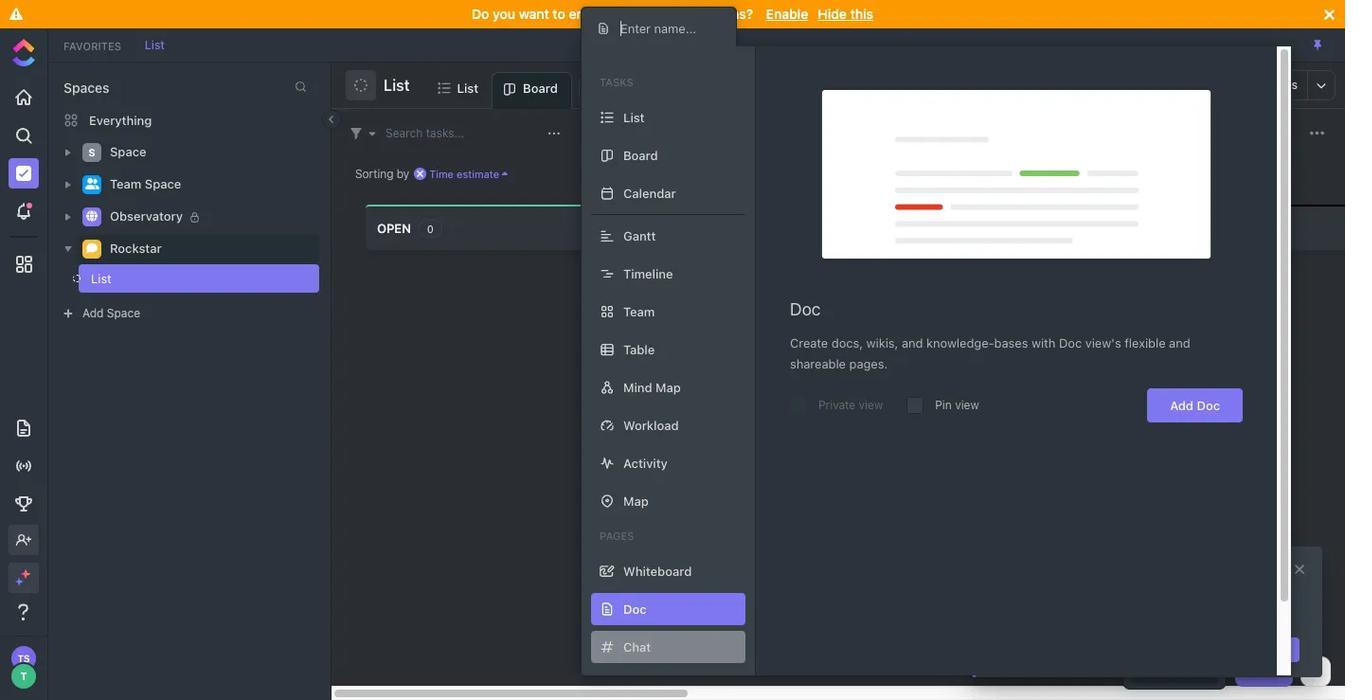 Task type: locate. For each thing, give the bounding box(es) containing it.
board
[[523, 81, 558, 96], [624, 147, 658, 163]]

1 vertical spatial space
[[145, 176, 181, 192]]

chat
[[624, 639, 651, 654]]

1 horizontal spatial doc
[[1059, 335, 1082, 351]]

0 horizontal spatial doc
[[790, 299, 821, 319]]

view
[[607, 80, 636, 95]]

create docs, wikis, and knowledge-bases with doc view's flexible and shareable pages.
[[790, 335, 1191, 371]]

table
[[624, 342, 655, 357]]

space down everything
[[110, 144, 146, 159]]

1 0 from the left
[[427, 222, 434, 235]]

Enter name... field
[[619, 20, 721, 37]]

and right flexible
[[1169, 335, 1191, 351]]

list up search tasks... text field
[[457, 80, 479, 95]]

share
[[1257, 127, 1286, 140]]

team inside team space link
[[110, 176, 142, 192]]

wikis,
[[867, 335, 899, 351]]

mind
[[624, 380, 652, 395]]

2 vertical spatial space
[[107, 306, 140, 320]]

0 right open
[[427, 222, 434, 235]]

team up table
[[624, 304, 655, 319]]

1 horizontal spatial add
[[1170, 398, 1194, 413]]

in
[[895, 220, 907, 236]]

0 vertical spatial add
[[82, 306, 104, 320]]

1 vertical spatial map
[[624, 493, 649, 508]]

1 horizontal spatial team
[[624, 304, 655, 319]]

1 horizontal spatial 0
[[993, 222, 1000, 235]]

list
[[145, 37, 165, 52], [384, 77, 410, 94], [457, 80, 479, 95], [624, 109, 645, 125], [91, 271, 112, 286]]

with
[[1032, 335, 1056, 351]]

completed
[[1153, 220, 1229, 236]]

sorting by
[[355, 166, 410, 181]]

you
[[732, 111, 751, 123]]

team space
[[110, 176, 181, 192]]

list link
[[135, 37, 174, 52], [457, 72, 486, 108], [73, 264, 288, 293]]

list button
[[376, 64, 410, 106]]

spaces
[[63, 80, 109, 96]]

and
[[902, 335, 923, 351], [1169, 335, 1191, 351]]

team
[[110, 176, 142, 192], [624, 304, 655, 319]]

list down comment icon
[[91, 271, 112, 286]]

map down activity
[[624, 493, 649, 508]]

assignees button
[[1143, 122, 1225, 145]]

space link
[[110, 137, 307, 168]]

you changed the layout.
[[732, 111, 854, 123]]

by
[[397, 166, 410, 181]]

Search tasks... text field
[[386, 120, 543, 146]]

0 horizontal spatial 0
[[427, 222, 434, 235]]

view's
[[1086, 335, 1122, 351]]

1 horizontal spatial map
[[656, 380, 681, 395]]

list link down rockstar
[[73, 264, 288, 293]]

flexible
[[1125, 335, 1166, 351]]

1 vertical spatial list link
[[457, 72, 486, 108]]

space down rockstar
[[107, 306, 140, 320]]

everything link
[[48, 105, 331, 136]]

to
[[553, 6, 566, 22]]

the
[[800, 111, 817, 123]]

list link right favorites
[[135, 37, 174, 52]]

list down the view
[[624, 109, 645, 125]]

notifications?
[[669, 6, 753, 22]]

team right the user group image
[[110, 176, 142, 192]]

add
[[82, 306, 104, 320], [1170, 398, 1194, 413]]

1 vertical spatial team
[[624, 304, 655, 319]]

list right favorites
[[145, 37, 165, 52]]

0 horizontal spatial add
[[82, 306, 104, 320]]

gantt
[[624, 228, 656, 243]]

map right mind
[[656, 380, 681, 395]]

0 horizontal spatial and
[[902, 335, 923, 351]]

1 view from the left
[[859, 398, 883, 412]]

search tasks...
[[386, 126, 465, 140]]

view
[[859, 398, 883, 412], [955, 398, 980, 412]]

create
[[790, 335, 828, 351]]

space
[[110, 144, 146, 159], [145, 176, 181, 192], [107, 306, 140, 320]]

list link up search tasks... text field
[[457, 72, 486, 108]]

0 horizontal spatial team
[[110, 176, 142, 192]]

0 horizontal spatial map
[[624, 493, 649, 508]]

2 0 from the left
[[993, 222, 1000, 235]]

2 view from the left
[[955, 398, 980, 412]]

pending
[[636, 220, 691, 236]]

0 vertical spatial team
[[110, 176, 142, 192]]

1 horizontal spatial and
[[1169, 335, 1191, 351]]

0 horizontal spatial view
[[859, 398, 883, 412]]

time
[[429, 167, 454, 180]]

1 vertical spatial add
[[1170, 398, 1194, 413]]

view right private on the right bottom of page
[[859, 398, 883, 412]]

space up observatory
[[145, 176, 181, 192]]

1 horizontal spatial board
[[624, 147, 658, 163]]

0 vertical spatial list link
[[135, 37, 174, 52]]

doc inside create docs, wikis, and knowledge-bases with doc view's flexible and shareable pages.
[[1059, 335, 1082, 351]]

2 vertical spatial doc
[[1197, 398, 1221, 413]]

pages
[[600, 530, 634, 542]]

1 vertical spatial doc
[[1059, 335, 1082, 351]]

2 horizontal spatial doc
[[1197, 398, 1221, 413]]

board up calendar
[[624, 147, 658, 163]]

board left the view dropdown button
[[523, 81, 558, 96]]

add for add doc
[[1170, 398, 1194, 413]]

whiteboard
[[624, 563, 692, 579]]

0 vertical spatial map
[[656, 380, 681, 395]]

doc
[[790, 299, 821, 319], [1059, 335, 1082, 351], [1197, 398, 1221, 413]]

list up search
[[384, 77, 410, 94]]

view right pin
[[955, 398, 980, 412]]

map
[[656, 380, 681, 395], [624, 493, 649, 508]]

hide
[[818, 6, 847, 22]]

pin view
[[935, 398, 980, 412]]

2 vertical spatial list link
[[73, 264, 288, 293]]

0
[[427, 222, 434, 235], [993, 222, 1000, 235]]

view for private view
[[859, 398, 883, 412]]

browser
[[614, 6, 665, 22]]

board link
[[523, 73, 566, 108]]

1 horizontal spatial view
[[955, 398, 980, 412]]

0 horizontal spatial board
[[523, 81, 558, 96]]

0 right progress
[[993, 222, 1000, 235]]

do you want to enable browser notifications? enable hide this
[[472, 6, 874, 22]]

and right 'wikis,'
[[902, 335, 923, 351]]



Task type: vqa. For each thing, say whether or not it's contained in the screenshot.
the right 'More'
no



Task type: describe. For each thing, give the bounding box(es) containing it.
user group image
[[85, 178, 99, 190]]

spaces link
[[48, 80, 109, 96]]

sorting
[[355, 166, 394, 181]]

space for add space
[[107, 306, 140, 320]]

search
[[386, 126, 423, 140]]

private view
[[819, 398, 883, 412]]

you
[[493, 6, 516, 22]]

0 vertical spatial space
[[110, 144, 146, 159]]

share button
[[1235, 122, 1292, 145]]

enable
[[766, 6, 809, 22]]

view button
[[581, 72, 644, 109]]

calendar
[[624, 185, 676, 200]]

0 for open
[[427, 222, 434, 235]]

workload
[[624, 417, 679, 433]]

view for pin view
[[955, 398, 980, 412]]

tasks...
[[426, 126, 465, 140]]

activity
[[624, 455, 668, 470]]

1 and from the left
[[902, 335, 923, 351]]

task
[[1261, 664, 1286, 678]]

2 and from the left
[[1169, 335, 1191, 351]]

1 vertical spatial board
[[624, 147, 658, 163]]

0 vertical spatial doc
[[790, 299, 821, 319]]

in progress
[[895, 220, 977, 236]]

add for add space
[[82, 306, 104, 320]]

bases
[[995, 335, 1029, 351]]

automations
[[1229, 78, 1298, 92]]

layout.
[[820, 111, 854, 123]]

pin
[[935, 398, 952, 412]]

everything
[[89, 112, 152, 127]]

pages.
[[850, 356, 888, 371]]

0 vertical spatial board
[[523, 81, 558, 96]]

do
[[472, 6, 489, 22]]

add space
[[82, 306, 140, 320]]

space for team space
[[145, 176, 181, 192]]

enable
[[569, 6, 611, 22]]

mind map
[[624, 380, 681, 395]]

assignees
[[1166, 127, 1218, 140]]

comment image
[[86, 243, 98, 254]]

progress
[[910, 220, 977, 236]]

knowledge-
[[927, 335, 995, 351]]

0 for in progress
[[993, 222, 1000, 235]]

want
[[519, 6, 549, 22]]

add doc
[[1170, 398, 1221, 413]]

docs,
[[832, 335, 863, 351]]

automations button
[[1220, 71, 1308, 99]]

private
[[819, 398, 856, 412]]

team for team space
[[110, 176, 142, 192]]

time estimate
[[429, 167, 499, 180]]

team space link
[[110, 170, 307, 200]]

favorites
[[63, 39, 121, 52]]

button.
[[1242, 585, 1284, 599]]

observatory
[[110, 209, 183, 224]]

shareable
[[790, 356, 846, 371]]

rockstar link
[[110, 234, 307, 264]]

timeline
[[624, 266, 673, 281]]

rockstar
[[110, 241, 162, 256]]

tasks
[[600, 76, 634, 88]]

list inside list button
[[384, 77, 410, 94]]

team for team
[[624, 304, 655, 319]]

globe image
[[86, 211, 98, 222]]

changed
[[754, 111, 798, 123]]

estimate
[[457, 167, 499, 180]]

observatory link
[[110, 202, 307, 232]]

this
[[851, 6, 874, 22]]

open
[[377, 220, 411, 236]]



